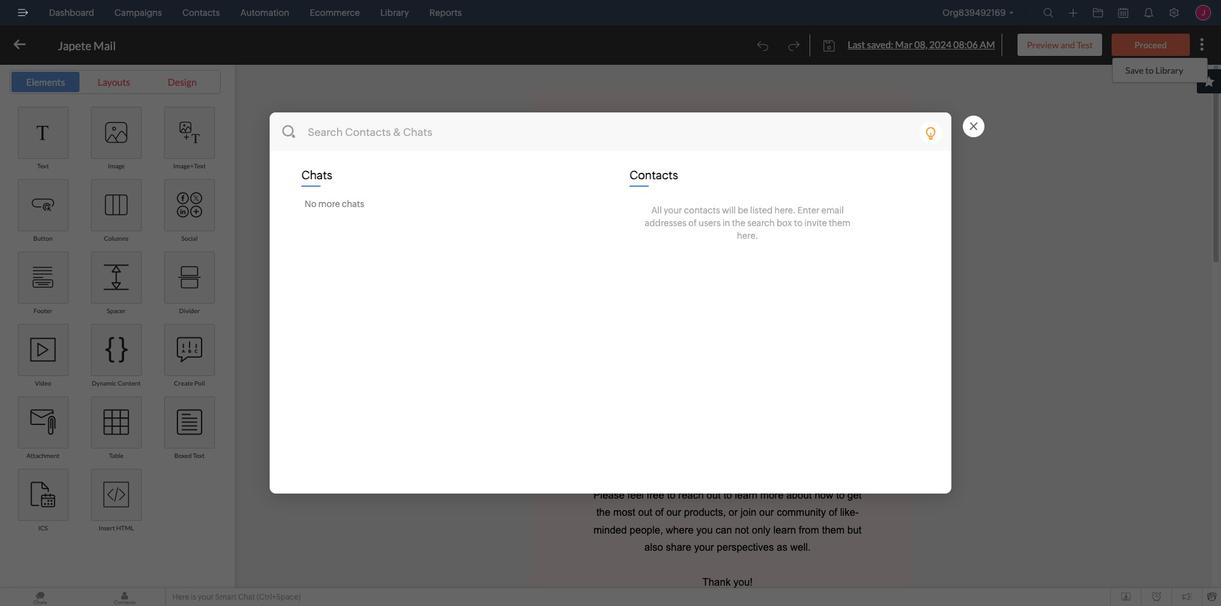 Task type: locate. For each thing, give the bounding box(es) containing it.
chats
[[403, 126, 432, 139], [301, 169, 332, 182]]

0 horizontal spatial chats
[[301, 169, 332, 182]]

contacts right the campaigns
[[182, 8, 220, 18]]

contacts up all on the right top of page
[[630, 169, 678, 182]]

chat
[[238, 593, 255, 602]]

(ctrl+space)
[[257, 593, 301, 602]]

your inside the all your contacts will be listed here. enter email addresses of users in the search box to invite them here.
[[664, 205, 682, 216]]

your up "addresses"
[[664, 205, 682, 216]]

no more chats
[[305, 199, 364, 209]]

dashboard link
[[44, 0, 99, 25]]

search image
[[1043, 8, 1053, 18]]

1 horizontal spatial here.
[[774, 205, 796, 216]]

ecommerce
[[310, 8, 360, 18]]

contacts left the &
[[345, 126, 391, 139]]

your
[[664, 205, 682, 216], [198, 593, 214, 602]]

chats right the &
[[403, 126, 432, 139]]

0 horizontal spatial contacts
[[182, 8, 220, 18]]

0 vertical spatial contacts
[[182, 8, 220, 18]]

here
[[172, 593, 189, 602]]

1 vertical spatial contacts
[[345, 126, 391, 139]]

smart
[[215, 593, 237, 602]]

chats up no
[[301, 169, 332, 182]]

0 horizontal spatial here.
[[737, 231, 758, 241]]

here. down the
[[737, 231, 758, 241]]

configure settings image
[[1169, 8, 1179, 18]]

search
[[747, 218, 775, 228]]

to
[[794, 218, 803, 228]]

contacts
[[182, 8, 220, 18], [345, 126, 391, 139], [630, 169, 678, 182]]

1 vertical spatial here.
[[737, 231, 758, 241]]

1 horizontal spatial your
[[664, 205, 682, 216]]

1 horizontal spatial chats
[[403, 126, 432, 139]]

1 vertical spatial chats
[[301, 169, 332, 182]]

your right is
[[198, 593, 214, 602]]

None field
[[308, 113, 612, 149]]

more
[[318, 199, 340, 209]]

ecommerce link
[[305, 0, 365, 25]]

no
[[305, 199, 317, 209]]

be
[[738, 205, 748, 216]]

in
[[723, 218, 730, 228]]

here.
[[774, 205, 796, 216], [737, 231, 758, 241]]

dashboard
[[49, 8, 94, 18]]

all your contacts will be listed here. enter email addresses of users in the search box to invite them here.
[[645, 205, 850, 241]]

folder image
[[1093, 8, 1103, 18]]

0 vertical spatial your
[[664, 205, 682, 216]]

will
[[722, 205, 736, 216]]

2 vertical spatial contacts
[[630, 169, 678, 182]]

listed
[[750, 205, 773, 216]]

here. up box
[[774, 205, 796, 216]]

0 horizontal spatial your
[[198, 593, 214, 602]]

0 vertical spatial chats
[[403, 126, 432, 139]]

&
[[393, 126, 401, 139]]



Task type: describe. For each thing, give the bounding box(es) containing it.
reports
[[429, 8, 462, 18]]

email
[[821, 205, 844, 216]]

library
[[380, 8, 409, 18]]

them
[[829, 218, 850, 228]]

quick actions image
[[1069, 8, 1078, 18]]

the
[[732, 218, 745, 228]]

library link
[[375, 0, 414, 25]]

enter
[[798, 205, 820, 216]]

of
[[688, 218, 697, 228]]

notifications image
[[1143, 8, 1154, 18]]

org839492169
[[943, 8, 1006, 18]]

here is your smart chat (ctrl+space)
[[172, 593, 301, 602]]

reports link
[[424, 0, 467, 25]]

automation link
[[235, 0, 294, 25]]

campaigns
[[115, 8, 162, 18]]

box
[[777, 218, 792, 228]]

contacts link
[[177, 0, 225, 25]]

calendar image
[[1118, 8, 1128, 18]]

chats image
[[0, 589, 80, 607]]

invite
[[804, 218, 827, 228]]

1 horizontal spatial contacts
[[345, 126, 391, 139]]

contacts image
[[85, 589, 165, 607]]

1 vertical spatial your
[[198, 593, 214, 602]]

search contacts & chats
[[308, 126, 432, 139]]

contacts
[[684, 205, 720, 216]]

automation
[[240, 8, 289, 18]]

search
[[308, 126, 343, 139]]

0 vertical spatial here.
[[774, 205, 796, 216]]

users
[[699, 218, 721, 228]]

2 horizontal spatial contacts
[[630, 169, 678, 182]]

addresses
[[645, 218, 686, 228]]

campaigns link
[[109, 0, 167, 25]]

is
[[191, 593, 196, 602]]

all
[[651, 205, 662, 216]]

chats
[[342, 199, 364, 209]]



Task type: vqa. For each thing, say whether or not it's contained in the screenshot.
Desk link
no



